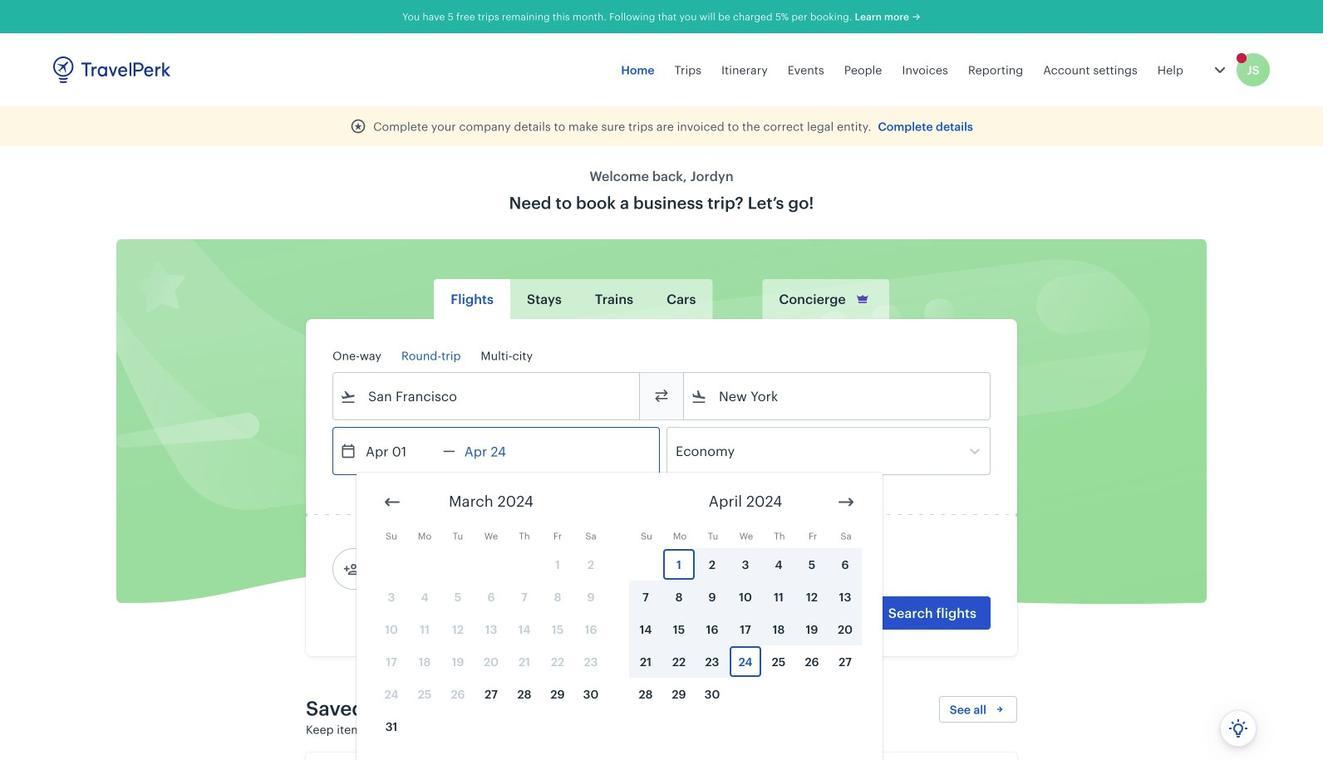 Task type: describe. For each thing, give the bounding box(es) containing it.
calendar application
[[357, 473, 1324, 761]]

From search field
[[357, 383, 618, 410]]

Return text field
[[455, 428, 542, 475]]

To search field
[[708, 383, 969, 410]]

move forward to switch to the next month. image
[[836, 493, 856, 513]]

move backward to switch to the previous month. image
[[382, 493, 402, 513]]



Task type: locate. For each thing, give the bounding box(es) containing it.
Depart text field
[[357, 428, 443, 475]]



